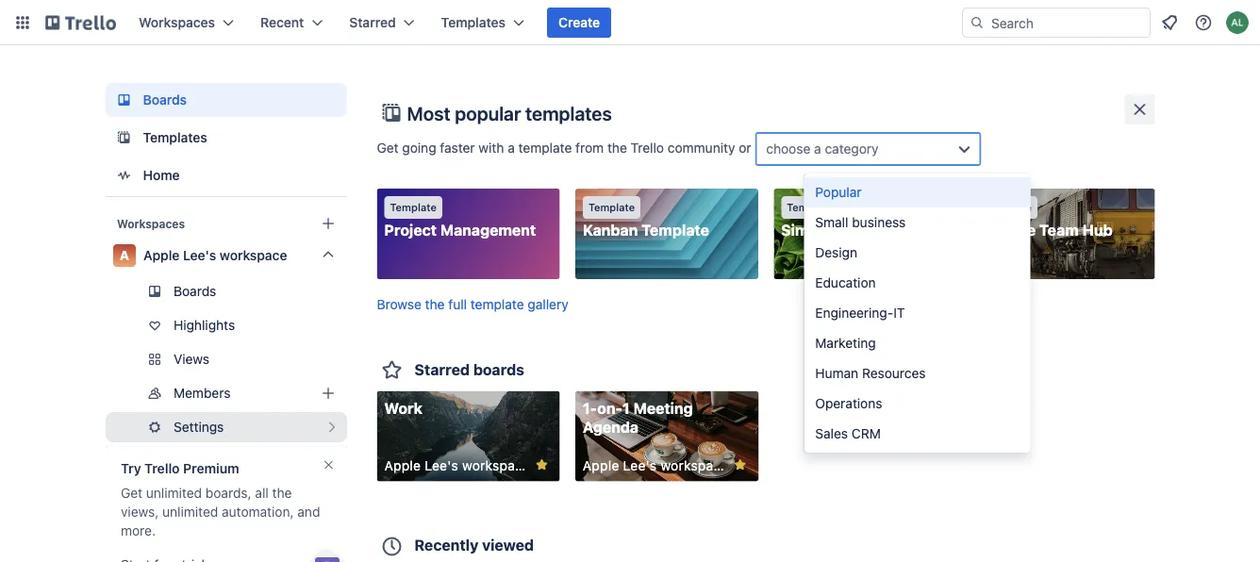 Task type: describe. For each thing, give the bounding box(es) containing it.
a
[[119, 248, 129, 263]]

highlights link
[[105, 310, 347, 340]]

business
[[852, 215, 906, 230]]

premium
[[183, 461, 239, 476]]

recently
[[415, 536, 479, 554]]

it
[[893, 305, 905, 321]]

all
[[255, 485, 268, 501]]

from
[[575, 140, 604, 155]]

workspaces button
[[127, 8, 245, 38]]

click to unstar this board. it will be removed from your starred list. image
[[533, 456, 550, 473]]

template right kanban
[[642, 221, 709, 239]]

board
[[891, 221, 934, 239]]

kanban
[[583, 221, 638, 239]]

popular
[[455, 102, 521, 124]]

choose
[[766, 141, 810, 157]]

primary element
[[0, 0, 1260, 45]]

human resources
[[815, 365, 926, 381]]

0 horizontal spatial apple lee's workspace
[[143, 248, 287, 263]]

views
[[173, 351, 209, 367]]

marketing
[[815, 335, 876, 351]]

1
[[622, 399, 630, 417]]

automation,
[[221, 504, 293, 520]]

get inside "try trello premium get unlimited boards, all the views, unlimited automation, and more."
[[120, 485, 142, 501]]

create
[[558, 15, 600, 30]]

template simple project board
[[781, 201, 934, 239]]

browse
[[377, 296, 421, 312]]

template for project
[[390, 201, 437, 214]]

template for remote
[[985, 201, 1032, 214]]

starred for starred
[[349, 15, 396, 30]]

boards,
[[205, 485, 251, 501]]

with
[[479, 140, 504, 155]]

lee's for work
[[425, 457, 458, 473]]

settings
[[173, 419, 223, 435]]

1 vertical spatial workspaces
[[116, 217, 184, 230]]

home
[[143, 167, 180, 183]]

recent
[[260, 15, 304, 30]]

small
[[815, 215, 848, 230]]

choose a category
[[766, 141, 879, 157]]

template board image
[[113, 126, 135, 149]]

1-
[[583, 399, 597, 417]]

open information menu image
[[1194, 13, 1213, 32]]

going
[[402, 140, 436, 155]]

create button
[[547, 8, 611, 38]]

community
[[668, 140, 735, 155]]

templates button
[[430, 8, 536, 38]]

the for try trello premium get unlimited boards, all the views, unlimited automation, and more.
[[272, 485, 291, 501]]

1 boards link from the top
[[105, 83, 347, 117]]

external link image
[[337, 416, 359, 439]]

members link
[[105, 378, 347, 408]]

0 horizontal spatial a
[[508, 140, 515, 155]]

project inside template project management
[[384, 221, 437, 239]]

education
[[815, 275, 876, 290]]

highlights
[[173, 317, 235, 333]]

faster
[[440, 140, 475, 155]]

get going faster with a template from the trello community or
[[377, 140, 755, 155]]

hub
[[1082, 221, 1113, 239]]

browse the full template gallery
[[377, 296, 568, 312]]

full
[[448, 296, 467, 312]]

1 horizontal spatial a
[[814, 141, 821, 157]]

0 notifications image
[[1158, 11, 1181, 34]]

workspace for work
[[462, 457, 530, 473]]

external link image
[[337, 416, 359, 439]]

human
[[815, 365, 858, 381]]

apple lee (applelee29) image
[[1226, 11, 1249, 34]]

0 vertical spatial unlimited
[[146, 485, 201, 501]]

work
[[384, 399, 422, 417]]

workspace for 1-on-1 meeting agenda
[[661, 457, 729, 473]]

category
[[825, 141, 879, 157]]



Task type: vqa. For each thing, say whether or not it's contained in the screenshot.
PROCESS
no



Task type: locate. For each thing, give the bounding box(es) containing it.
1 horizontal spatial trello
[[631, 140, 664, 155]]

template down the templates
[[518, 140, 572, 155]]

more.
[[120, 523, 155, 539]]

the for get going faster with a template from the trello community or
[[607, 140, 627, 155]]

trello right try
[[144, 461, 179, 476]]

starred inside dropdown button
[[349, 15, 396, 30]]

1 horizontal spatial templates
[[441, 15, 506, 30]]

template right full
[[470, 296, 524, 312]]

workspace left click to unstar this board. it will be removed from your starred list. icon
[[661, 457, 729, 473]]

apple lee's workspace down 1-on-1 meeting agenda
[[583, 457, 729, 473]]

0 vertical spatial template
[[518, 140, 572, 155]]

template inside the template simple project board
[[787, 201, 833, 214]]

boards link up highlights link
[[105, 276, 347, 307]]

starred right the recent dropdown button
[[349, 15, 396, 30]]

0 vertical spatial the
[[607, 140, 627, 155]]

home image
[[113, 164, 135, 187]]

1 vertical spatial boards
[[173, 283, 216, 299]]

templates up home
[[143, 130, 207, 145]]

members
[[173, 385, 230, 401]]

click to unstar this board. it will be removed from your starred list. image
[[732, 456, 749, 473]]

viewed
[[482, 536, 534, 554]]

2 project from the left
[[835, 221, 887, 239]]

workspace
[[219, 248, 287, 263], [462, 457, 530, 473], [661, 457, 729, 473]]

starred up work
[[415, 360, 470, 378]]

workspaces
[[139, 15, 215, 30], [116, 217, 184, 230]]

get
[[377, 140, 399, 155], [120, 485, 142, 501]]

Search field
[[985, 8, 1150, 37]]

templates right starred dropdown button at the top left
[[441, 15, 506, 30]]

1 vertical spatial boards link
[[105, 276, 347, 307]]

agenda
[[583, 418, 639, 436]]

a right 'with' on the top left
[[508, 140, 515, 155]]

trello
[[631, 140, 664, 155], [144, 461, 179, 476]]

most popular templates
[[407, 102, 612, 124]]

board image
[[113, 89, 135, 111]]

0 vertical spatial boards link
[[105, 83, 347, 117]]

apple for work
[[384, 457, 421, 473]]

0 horizontal spatial lee's
[[183, 248, 216, 263]]

apple lee's workspace
[[143, 248, 287, 263], [384, 457, 530, 473], [583, 457, 729, 473]]

workspace up highlights link
[[219, 248, 287, 263]]

or
[[739, 140, 751, 155]]

1 vertical spatial the
[[425, 296, 445, 312]]

1 horizontal spatial workspace
[[462, 457, 530, 473]]

template up simple
[[787, 201, 833, 214]]

on-
[[597, 399, 622, 417]]

boards
[[473, 360, 524, 378]]

1-on-1 meeting agenda
[[583, 399, 693, 436]]

apple right a
[[143, 248, 179, 263]]

recent button
[[249, 8, 334, 38]]

templates inside dropdown button
[[441, 15, 506, 30]]

lee's for 1-on-1 meeting agenda
[[623, 457, 657, 473]]

template remote team hub
[[980, 201, 1113, 239]]

starred
[[349, 15, 396, 30], [415, 360, 470, 378]]

unlimited down boards, at left
[[162, 504, 218, 520]]

search image
[[970, 15, 985, 30]]

0 vertical spatial templates
[[441, 15, 506, 30]]

workspaces inside popup button
[[139, 15, 215, 30]]

trello inside "try trello premium get unlimited boards, all the views, unlimited automation, and more."
[[144, 461, 179, 476]]

template for kanban
[[588, 201, 635, 214]]

template up kanban
[[588, 201, 635, 214]]

templates link
[[105, 121, 347, 155]]

settings link
[[105, 412, 359, 442]]

0 horizontal spatial project
[[384, 221, 437, 239]]

project up browse
[[384, 221, 437, 239]]

1 horizontal spatial the
[[425, 296, 445, 312]]

project inside the template simple project board
[[835, 221, 887, 239]]

templates
[[525, 102, 612, 124]]

0 horizontal spatial get
[[120, 485, 142, 501]]

0 horizontal spatial trello
[[144, 461, 179, 476]]

home link
[[105, 158, 347, 192]]

template up remote
[[985, 201, 1032, 214]]

template inside template project management
[[390, 201, 437, 214]]

apple lee's workspace up highlights
[[143, 248, 287, 263]]

lee's
[[183, 248, 216, 263], [425, 457, 458, 473], [623, 457, 657, 473]]

0 vertical spatial boards
[[143, 92, 187, 108]]

project up the design
[[835, 221, 887, 239]]

the
[[607, 140, 627, 155], [425, 296, 445, 312], [272, 485, 291, 501]]

1 vertical spatial starred
[[415, 360, 470, 378]]

the left full
[[425, 296, 445, 312]]

0 vertical spatial workspaces
[[139, 15, 215, 30]]

simple
[[781, 221, 831, 239]]

0 horizontal spatial starred
[[349, 15, 396, 30]]

0 horizontal spatial apple
[[143, 248, 179, 263]]

2 vertical spatial the
[[272, 485, 291, 501]]

1 project from the left
[[384, 221, 437, 239]]

starred button
[[338, 8, 426, 38]]

0 vertical spatial starred
[[349, 15, 396, 30]]

boards right board image
[[143, 92, 187, 108]]

1 horizontal spatial lee's
[[425, 457, 458, 473]]

the right from
[[607, 140, 627, 155]]

popular
[[815, 184, 862, 200]]

unlimited
[[146, 485, 201, 501], [162, 504, 218, 520]]

apple for 1-on-1 meeting agenda
[[583, 457, 619, 473]]

boards for 2nd boards link from the bottom of the page
[[143, 92, 187, 108]]

views,
[[120, 504, 158, 520]]

boards up highlights
[[173, 283, 216, 299]]

1 horizontal spatial project
[[835, 221, 887, 239]]

the right all at the left of the page
[[272, 485, 291, 501]]

lee's up highlights
[[183, 248, 216, 263]]

template project management
[[384, 201, 536, 239]]

1 horizontal spatial apple
[[384, 457, 421, 473]]

template
[[518, 140, 572, 155], [470, 296, 524, 312]]

apple lee's workspace for work
[[384, 457, 530, 473]]

operations
[[815, 396, 882, 411]]

resources
[[862, 365, 926, 381]]

team
[[1039, 221, 1079, 239]]

trello left "community"
[[631, 140, 664, 155]]

starred boards
[[415, 360, 524, 378]]

a
[[508, 140, 515, 155], [814, 141, 821, 157]]

recently viewed
[[415, 536, 534, 554]]

boards
[[143, 92, 187, 108], [173, 283, 216, 299]]

engineering-it
[[815, 305, 905, 321]]

sales crm
[[815, 426, 881, 441]]

0 horizontal spatial templates
[[143, 130, 207, 145]]

try trello premium get unlimited boards, all the views, unlimited automation, and more.
[[120, 461, 320, 539]]

templates
[[441, 15, 506, 30], [143, 130, 207, 145]]

apple down agenda
[[583, 457, 619, 473]]

apple lee's workspace down work
[[384, 457, 530, 473]]

0 vertical spatial trello
[[631, 140, 664, 155]]

2 boards link from the top
[[105, 276, 347, 307]]

get left going
[[377, 140, 399, 155]]

sales
[[815, 426, 848, 441]]

template for simple
[[787, 201, 833, 214]]

add image
[[316, 382, 339, 405]]

template down going
[[390, 201, 437, 214]]

engineering-
[[815, 305, 893, 321]]

unlimited up views, on the bottom left of page
[[146, 485, 201, 501]]

small business
[[815, 215, 906, 230]]

get up views, on the bottom left of page
[[120, 485, 142, 501]]

1 horizontal spatial starred
[[415, 360, 470, 378]]

remote
[[980, 221, 1036, 239]]

lee's down 1-on-1 meeting agenda
[[623, 457, 657, 473]]

2 horizontal spatial apple
[[583, 457, 619, 473]]

gallery
[[528, 296, 568, 312]]

template kanban template
[[583, 201, 709, 239]]

and
[[297, 504, 320, 520]]

views link
[[105, 344, 347, 374]]

1 vertical spatial templates
[[143, 130, 207, 145]]

2 horizontal spatial workspace
[[661, 457, 729, 473]]

boards for 2nd boards link
[[173, 283, 216, 299]]

crm
[[852, 426, 881, 441]]

the inside "try trello premium get unlimited boards, all the views, unlimited automation, and more."
[[272, 485, 291, 501]]

apple lee's workspace for 1-on-1 meeting agenda
[[583, 457, 729, 473]]

lee's up recently
[[425, 457, 458, 473]]

2 horizontal spatial apple lee's workspace
[[583, 457, 729, 473]]

1 vertical spatial get
[[120, 485, 142, 501]]

most
[[407, 102, 450, 124]]

0 vertical spatial get
[[377, 140, 399, 155]]

boards link
[[105, 83, 347, 117], [105, 276, 347, 307]]

2 horizontal spatial the
[[607, 140, 627, 155]]

1 horizontal spatial apple lee's workspace
[[384, 457, 530, 473]]

create a workspace image
[[316, 212, 339, 235]]

1 horizontal spatial get
[[377, 140, 399, 155]]

design
[[815, 245, 857, 260]]

template
[[390, 201, 437, 214], [588, 201, 635, 214], [787, 201, 833, 214], [985, 201, 1032, 214], [642, 221, 709, 239]]

back to home image
[[45, 8, 116, 38]]

browse the full template gallery link
[[377, 296, 568, 312]]

a right the choose
[[814, 141, 821, 157]]

0 horizontal spatial workspace
[[219, 248, 287, 263]]

try
[[120, 461, 141, 476]]

0 horizontal spatial the
[[272, 485, 291, 501]]

starred for starred boards
[[415, 360, 470, 378]]

boards link up the templates link
[[105, 83, 347, 117]]

apple
[[143, 248, 179, 263], [384, 457, 421, 473], [583, 457, 619, 473]]

meeting
[[633, 399, 693, 417]]

workspace left click to unstar this board. it will be removed from your starred list. image
[[462, 457, 530, 473]]

1 vertical spatial unlimited
[[162, 504, 218, 520]]

apple down work
[[384, 457, 421, 473]]

management
[[440, 221, 536, 239]]

1 vertical spatial trello
[[144, 461, 179, 476]]

template inside template remote team hub
[[985, 201, 1032, 214]]

1 vertical spatial template
[[470, 296, 524, 312]]

2 horizontal spatial lee's
[[623, 457, 657, 473]]



